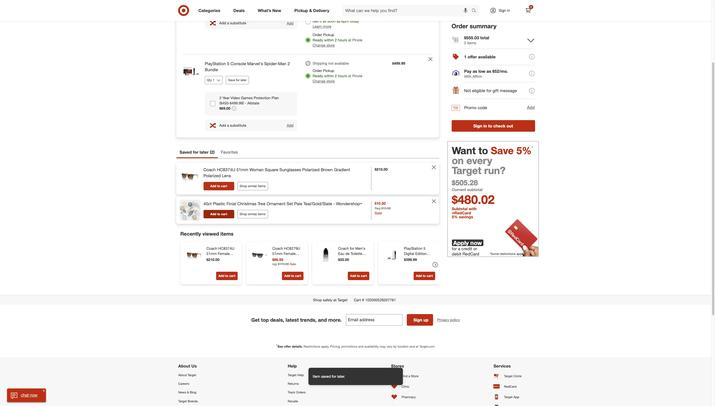 Task type: describe. For each thing, give the bounding box(es) containing it.
a down $69.00
[[227, 123, 229, 128]]

cart inside 40ct plastic finial christmas tree ornament set pale teal/gold/slate - wondershop™ list item
[[221, 213, 227, 216]]

get for when
[[313, 2, 319, 6]]

2 horizontal spatial and
[[410, 345, 415, 349]]

coach for men's eau de toilette perfume travel spray - 0.5 fl oz - ulta beauty
[[338, 247, 366, 272]]

edition
[[415, 252, 427, 256]]

stores
[[391, 364, 404, 370]]

1 save for later button from the top
[[226, 5, 249, 13]]

hours for store pickup radio the change store button
[[338, 38, 347, 42]]

sale for $10.50
[[375, 211, 382, 216]]

similar for woman
[[248, 184, 257, 188]]

affirm
[[473, 74, 482, 79]]

returns
[[288, 383, 299, 387]]

add inside coach hc8374u 51mm woman square sunglasses polarized brown gradient polarized lens list item
[[210, 184, 216, 188]]

save for first the save for later button from the top
[[228, 7, 235, 11]]

2 vertical spatial add to cart
[[284, 274, 301, 278]]

add inside $399.99 add to cart
[[416, 274, 422, 278]]

target brands
[[178, 400, 198, 404]]

2 link
[[523, 5, 534, 16]]

deals link
[[229, 5, 251, 16]]

promotions
[[341, 345, 357, 349]]

add inside 40ct plastic finial christmas tree ornament set pale teal/gold/slate - wondershop™ list item
[[210, 213, 216, 216]]

$210.00 for $210.00
[[375, 167, 388, 172]]

What can we help you find? suggestions appear below search field
[[342, 5, 473, 16]]

Service plan checkbox
[[210, 101, 215, 107]]

$555.03 total 2 items
[[464, 35, 489, 45]]

policy
[[450, 318, 460, 323]]

ready for the change store button associated with store pickup option
[[313, 74, 323, 78]]

$69.00
[[219, 106, 230, 111]]

2 inside 2 year video games protection plan ($450-$499.99) - allstate
[[219, 96, 222, 100]]

about target
[[178, 374, 196, 378]]

($450-
[[219, 101, 230, 105]]

gradient
[[334, 167, 350, 173]]

as left 6pm
[[337, 19, 341, 23]]

target circle link
[[494, 372, 533, 382]]

christmas
[[237, 202, 257, 207]]

pickup inside 'link'
[[294, 8, 308, 13]]

clinic
[[402, 385, 410, 389]]

brands
[[188, 400, 198, 404]]

coach hc8374u 51mm woman square sunglasses polarized brown gradient polarized lens
[[203, 167, 350, 179]]

* inside want to save 5% *
[[532, 146, 533, 150]]

ready for store pickup radio the change store button
[[313, 38, 323, 42]]

news
[[178, 391, 186, 395]]

store for the change store button associated with store pickup option
[[327, 79, 335, 83]]

promo code
[[464, 105, 487, 110]]

bundle
[[205, 67, 218, 72]]

add to cart button for coach hc8279u 51mm female rectangle sunglasses
[[282, 272, 303, 281]]

#
[[362, 298, 364, 303]]

$10.50 reg $15.00 sale
[[375, 202, 391, 216]]

1 horizontal spatial offer
[[402, 6, 409, 10]]

rectangle
[[272, 257, 289, 262]]

total
[[480, 35, 489, 40]]

gift
[[493, 88, 499, 93]]

deals,
[[270, 318, 284, 324]]

safely
[[323, 298, 332, 303]]

- right oz
[[365, 262, 366, 267]]

about us
[[178, 364, 197, 370]]

in for sign in to check out
[[484, 124, 487, 129]]

hours for the change store button associated with store pickup option
[[338, 74, 347, 78]]

order pickup ready within 2 hours at pinole change store for store pickup radio the change store button
[[313, 33, 362, 47]]

* see offer details. restrictions apply. pricing, promotions and availability may vary by location and at target.com
[[277, 345, 435, 349]]

low
[[479, 69, 486, 74]]

- inside 2 year video games protection plan ($450-$499.99) - allstate
[[245, 101, 246, 105]]

sign up
[[414, 318, 429, 323]]

delivery for day
[[331, 14, 344, 18]]

square for female
[[206, 257, 218, 262]]

categories
[[199, 8, 220, 13]]

)
[[213, 150, 215, 155]]

2 save for later button from the top
[[226, 76, 249, 84]]

$555.03
[[464, 35, 479, 40]]

0 horizontal spatial 1 offer available
[[399, 6, 424, 10]]

categories link
[[194, 5, 227, 16]]

pickup & delivery link
[[290, 5, 336, 16]]

store
[[411, 375, 419, 379]]

on every target run?
[[452, 155, 506, 177]]

you
[[322, 7, 327, 11]]

year
[[223, 96, 230, 100]]

marvel's
[[247, 61, 263, 66]]

privacy
[[437, 318, 449, 323]]

every
[[467, 155, 492, 167]]

in for sign in
[[507, 8, 510, 13]]

summary
[[470, 22, 497, 30]]

new
[[272, 8, 281, 13]]

within for store pickup radio
[[324, 38, 334, 42]]

change for the change store button associated with store pickup option
[[313, 79, 326, 83]]

change store button for store pickup option
[[313, 79, 335, 84]]

orders
[[296, 391, 306, 395]]

raisin bran breakfast cereal - 24oz - kellogg's image
[[181, 0, 202, 17]]

cart inside coach hc8374u 51mm woman square sunglasses polarized brown gradient polarized lens list item
[[221, 184, 227, 188]]

later for second the save for later button from the top of the page
[[241, 78, 247, 82]]

order for the change store button associated with store pickup option
[[313, 68, 322, 73]]

sign for sign in
[[499, 8, 506, 13]]

target down us at the bottom left of page
[[188, 374, 196, 378]]

shop similar items for woman
[[240, 184, 266, 188]]

sign in link
[[486, 5, 518, 16]]

get for more.
[[251, 318, 260, 324]]

0 vertical spatial 5%
[[517, 145, 532, 157]]

about target link
[[178, 372, 218, 380]]

cart item ready to fulfill group containing get it by sat, nov 18
[[176, 0, 439, 54]]

2 year video games protection plan ($450-$499.99) - allstate
[[219, 96, 279, 105]]

square for woman
[[265, 167, 278, 173]]

1 horizontal spatial available
[[410, 6, 424, 10]]

cart inside $35.00 add to cart
[[361, 274, 367, 278]]

about for about us
[[178, 364, 190, 370]]

store for store pickup radio the change store button
[[327, 43, 335, 47]]

shop similar items button for christmas
[[237, 210, 268, 219]]

shop for christmas
[[240, 212, 247, 216]]

2 vertical spatial later
[[200, 150, 209, 155]]

shop similar items for christmas
[[240, 212, 266, 216]]

✕ button
[[42, 389, 46, 394]]

2 vertical spatial save
[[491, 145, 514, 157]]

at down 6pm
[[348, 38, 351, 42]]

now for apply
[[471, 240, 482, 247]]

same day delivery with shipt get it as soon as 6pm today learn more
[[313, 14, 361, 29]]

1 offer available inside 'button'
[[464, 54, 496, 60]]

- left 0.5
[[349, 262, 350, 267]]

polarized for coach hc8374u 51mm woman square sunglasses polarized brown gradient polarized lens
[[302, 167, 320, 173]]

to inside 40ct plastic finial christmas tree ornament set pale teal/gold/slate - wondershop™ list item
[[217, 213, 220, 216]]

$210.00 for $210.00 add to cart
[[206, 258, 219, 262]]

not
[[464, 88, 471, 93]]

about for about target
[[178, 374, 187, 378]]

as right low at the right
[[487, 69, 491, 74]]

$35.00 add to cart
[[338, 258, 367, 278]]

check
[[494, 124, 506, 129]]

promo
[[464, 105, 477, 110]]

cart # 102000529207761
[[354, 298, 396, 303]]

as down day
[[323, 19, 327, 23]]

games
[[241, 96, 253, 100]]

$210.00 add to cart
[[206, 258, 235, 278]]

redcard inside the "redcard" link
[[504, 385, 517, 389]]

more
[[323, 24, 331, 29]]

$399.99
[[404, 258, 417, 262]]

(
[[210, 150, 211, 155]]

cart down $86.50 reg $173.00 sale
[[295, 274, 301, 278]]

to inside coach hc8374u 51mm woman square sunglasses polarized brown gradient polarized lens list item
[[217, 184, 220, 188]]

1 horizontal spatial help
[[297, 374, 304, 378]]

playstation for playstation 5 digital edition console
[[404, 247, 422, 251]]

as up affirm
[[473, 69, 477, 74]]

services
[[494, 364, 511, 370]]

to down $86.50 reg $173.00 sale
[[291, 274, 294, 278]]

coach hc8374u 51mm woman square sunglasses polarized brown gradient polarized lens list item
[[176, 163, 439, 195]]

careers
[[178, 383, 189, 387]]

pinole for store pickup option
[[352, 74, 362, 78]]

1 vertical spatial add button
[[527, 105, 535, 111]]

hc8374u for woman
[[217, 167, 235, 173]]

get it by sat, nov 18 when you order by 12:00pm tomorrow
[[313, 2, 369, 11]]

add to cart for hc8374u
[[210, 184, 227, 188]]

sign for sign up
[[414, 318, 422, 323]]

favorites
[[221, 150, 238, 155]]

affirm image left the pay
[[452, 70, 459, 76]]

target left cart
[[338, 298, 348, 303]]

0.5
[[351, 262, 356, 267]]

order
[[328, 7, 336, 11]]

blog
[[190, 391, 196, 395]]

coach for coach hc8374u 51mm woman square sunglasses polarized brown gradient polarized lens
[[203, 167, 216, 173]]

0 vertical spatial by
[[323, 2, 327, 6]]

cart inside $210.00 add to cart
[[229, 274, 235, 278]]

add to cart for plastic
[[210, 213, 227, 216]]

40ct plastic finial christmas tree ornament set pale teal/gold/slate - wondershop™ list item
[[176, 197, 439, 224]]

it inside same day delivery with shipt get it as soon as 6pm today learn more
[[320, 19, 322, 23]]

102000529207761
[[365, 298, 396, 303]]

subtotal with
[[452, 207, 478, 212]]

items right viewed
[[220, 231, 234, 237]]

2 inside $555.03 total 2 items
[[464, 41, 466, 45]]

$499.99
[[392, 61, 405, 66]]

plastic
[[213, 202, 225, 207]]

0 vertical spatial add button
[[287, 21, 294, 26]]

2 vertical spatial add button
[[287, 123, 294, 128]]

digital
[[404, 252, 414, 256]]

0 horizontal spatial available
[[335, 61, 349, 66]]

& for news
[[187, 391, 189, 395]]

51mm for coach hc8374u 51mm female square sunglasses polarized
[[206, 252, 217, 256]]

restrictions
[[304, 345, 320, 349]]

5 for console
[[227, 61, 229, 66]]

target circle
[[504, 375, 522, 379]]

to left check
[[488, 124, 492, 129]]

video
[[231, 96, 240, 100]]

for inside apply now for a credit or debit redcard
[[452, 247, 457, 252]]

a down deals link
[[227, 21, 229, 25]]

add to cart button down 'lens'
[[203, 182, 234, 191]]

target left circle
[[504, 375, 513, 379]]

offer inside the * see offer details. restrictions apply. pricing, promotions and availability may vary by location and at target.com
[[284, 345, 291, 349]]

$86.50
[[272, 258, 283, 262]]

code
[[478, 105, 487, 110]]

sign up button
[[407, 315, 433, 326]]

0 vertical spatial 1
[[399, 6, 401, 10]]



Task type: vqa. For each thing, say whether or not it's contained in the screenshot.
Track Orders
yes



Task type: locate. For each thing, give the bounding box(es) containing it.
coach down (
[[203, 167, 216, 173]]

learn more button
[[313, 24, 331, 29]]

0 vertical spatial get
[[313, 2, 319, 6]]

51mm left woman
[[237, 167, 248, 173]]

shop for woman
[[240, 184, 247, 188]]

square right woman
[[265, 167, 278, 173]]

sign for sign in to check out
[[474, 124, 482, 129]]

square inside coach hc8374u 51mm female square sunglasses polarized
[[206, 257, 218, 262]]

& for pickup
[[309, 8, 312, 13]]

coach for men's eau de toilette perfume travel spray - 0.5 fl oz - ulta beauty image
[[317, 246, 335, 265], [317, 246, 335, 265]]

chat now dialog
[[7, 389, 46, 403]]

later.
[[337, 375, 345, 379]]

target.com
[[419, 345, 435, 349]]

2 horizontal spatial available
[[478, 54, 496, 60]]

add to cart down the plastic
[[210, 213, 227, 216]]

a left credit
[[458, 247, 460, 252]]

delivery inside 'link'
[[313, 8, 329, 13]]

track orders
[[288, 391, 306, 395]]

1 horizontal spatial in
[[507, 8, 510, 13]]

pinole for store pickup radio
[[352, 38, 362, 42]]

hours down shipping not available
[[338, 74, 347, 78]]

order for store pickup radio the change store button
[[313, 33, 322, 37]]

cart down 'lens'
[[221, 184, 227, 188]]

1 vertical spatial get
[[313, 19, 319, 23]]

1 similar from the top
[[248, 184, 257, 188]]

track
[[288, 391, 295, 395]]

2 it from the top
[[320, 19, 322, 23]]

- down games
[[245, 101, 246, 105]]

2 similar from the top
[[248, 212, 257, 216]]

redcard down $480.02
[[455, 211, 471, 216]]

console down digital
[[404, 257, 418, 262]]

credit
[[462, 247, 472, 252]]

hc8374u inside coach hc8374u 51mm female square sunglasses polarized
[[218, 247, 234, 251]]

1 horizontal spatial 5
[[423, 247, 426, 251]]

cart item ready to fulfill group containing playstation 5 console marvel's spider-man 2 bundle
[[176, 55, 439, 138]]

0 vertical spatial add to cart
[[210, 184, 227, 188]]

similar inside 40ct plastic finial christmas tree ornament set pale teal/gold/slate - wondershop™ list item
[[248, 212, 257, 216]]

add inside $210.00 add to cart
[[218, 274, 224, 278]]

1 horizontal spatial $210.00
[[375, 167, 388, 172]]

0 horizontal spatial square
[[206, 257, 218, 262]]

0 horizontal spatial console
[[231, 61, 246, 66]]

1 vertical spatial pickup
[[323, 33, 334, 37]]

playstation 5 console marvel's spider-man 2 bundle link
[[205, 61, 297, 73]]

a right find
[[409, 375, 410, 379]]

items inside $555.03 total 2 items
[[467, 41, 476, 45]]

1 vertical spatial about
[[178, 374, 187, 378]]

1 vertical spatial square
[[206, 257, 218, 262]]

get
[[313, 2, 319, 6], [313, 19, 319, 23], [251, 318, 260, 324]]

coach up 'rectangle'
[[272, 247, 283, 251]]

0 vertical spatial order
[[452, 22, 468, 30]]

perfume
[[338, 257, 352, 262]]

top
[[261, 318, 269, 324]]

latest
[[286, 318, 299, 324]]

details.
[[292, 345, 303, 349]]

offer inside 'button'
[[468, 54, 477, 60]]

1 horizontal spatial and
[[358, 345, 364, 349]]

add to cart button for coach hc8374u 51mm female square sunglasses polarized
[[216, 272, 238, 281]]

1 add a substitute from the top
[[219, 21, 246, 25]]

delivery up same
[[313, 8, 329, 13]]

sat,
[[328, 2, 334, 6]]

Store pickup radio
[[305, 73, 311, 79]]

1 offer available
[[399, 6, 424, 10], [464, 54, 496, 60]]

in left 2 link
[[507, 8, 510, 13]]

0 vertical spatial ready
[[313, 38, 323, 42]]

order down learn
[[313, 33, 322, 37]]

& inside 'link'
[[309, 8, 312, 13]]

pickup for store pickup option
[[323, 68, 334, 73]]

shop similar items button inside 40ct plastic finial christmas tree ornament set pale teal/gold/slate - wondershop™ list item
[[237, 210, 268, 219]]

oz
[[360, 262, 364, 267]]

sunglasses inside coach hc8374u 51mm female square sunglasses polarized
[[206, 262, 225, 267]]

to down 'beauty'
[[357, 274, 360, 278]]

playstation inside playstation 5 digital edition console
[[404, 247, 422, 251]]

1 vertical spatial 5
[[423, 247, 426, 251]]

coach hc8279u 51mm female rectangle sunglasses link
[[272, 246, 302, 267]]

save up the video
[[228, 78, 235, 82]]

square inside coach hc8374u 51mm woman square sunglasses polarized brown gradient polarized lens
[[265, 167, 278, 173]]

cart down coach hc8374u 51mm female square sunglasses polarized link
[[229, 274, 235, 278]]

cart item ready to fulfill group
[[176, 0, 439, 54], [176, 55, 439, 138]]

0 vertical spatial store
[[327, 43, 335, 47]]

recalls
[[288, 400, 298, 404]]

add to cart button for playstation 5 digital edition console
[[414, 272, 435, 281]]

1 vertical spatial shop similar items button
[[237, 210, 268, 219]]

shop similar items button inside coach hc8374u 51mm woman square sunglasses polarized brown gradient polarized lens list item
[[237, 182, 268, 191]]

toilette
[[351, 252, 362, 256]]

1 horizontal spatial now
[[471, 240, 482, 247]]

shop inside coach hc8374u 51mm woman square sunglasses polarized brown gradient polarized lens list item
[[240, 184, 247, 188]]

5 inside playstation 5 digital edition console
[[423, 247, 426, 251]]

apply. inside the * see offer details. restrictions apply. pricing, promotions and availability may vary by location and at target.com
[[321, 345, 329, 349]]

1 change from the top
[[313, 43, 326, 47]]

1 store from the top
[[327, 43, 335, 47]]

1 horizontal spatial sale
[[375, 211, 382, 216]]

what's new link
[[253, 5, 288, 16]]

1 save for later from the top
[[228, 7, 247, 11]]

shop up christmas
[[240, 184, 247, 188]]

change store button right store pickup radio
[[313, 43, 335, 48]]

by up 'you'
[[323, 2, 327, 6]]

0 vertical spatial 1 offer available
[[399, 6, 424, 10]]

shop similar items inside 40ct plastic finial christmas tree ornament set pale teal/gold/slate - wondershop™ list item
[[240, 212, 266, 216]]

coach hc8279u 51mm female rectangle sunglasses image
[[251, 246, 269, 265], [251, 246, 269, 265]]

target down news
[[178, 400, 187, 404]]

1 pinole from the top
[[352, 38, 362, 42]]

target inside on every target run?
[[452, 165, 482, 177]]

* inside the * see offer details. restrictions apply. pricing, promotions and availability may vary by location and at target.com
[[277, 345, 278, 348]]

affirm image left with
[[452, 70, 460, 78]]

51mm for coach hc8279u 51mm female rectangle sunglasses
[[272, 252, 283, 256]]

apply. left the pricing,
[[321, 345, 329, 349]]

Store pickup radio
[[305, 38, 311, 43]]

available inside 1 offer available 'button'
[[478, 54, 496, 60]]

0 vertical spatial apply.
[[517, 252, 525, 256]]

console left marvel's at top left
[[231, 61, 246, 66]]

order pickup ready within 2 hours at pinole change store
[[313, 33, 362, 47], [313, 68, 362, 83]]

female up $210.00 add to cart
[[218, 252, 230, 256]]

2 vertical spatial shop
[[313, 298, 322, 303]]

sale inside $10.50 reg $15.00 sale
[[375, 211, 382, 216]]

on
[[452, 155, 464, 167]]

0 vertical spatial later
[[241, 7, 247, 11]]

2 save for later from the top
[[228, 78, 247, 82]]

similar inside coach hc8374u 51mm woman square sunglasses polarized brown gradient polarized lens list item
[[248, 184, 257, 188]]

pickup down shipping not available
[[323, 68, 334, 73]]

shop similar items down woman
[[240, 184, 266, 188]]

tree
[[258, 202, 266, 207]]

items down woman
[[258, 184, 266, 188]]

news & blog link
[[178, 389, 218, 398]]

5% savings
[[452, 215, 473, 220]]

coach hc8374u 51mm female square sunglasses polarized image
[[185, 246, 203, 265], [185, 246, 203, 265]]

in inside sign in to check out button
[[484, 124, 487, 129]]

2 cart item ready to fulfill group from the top
[[176, 55, 439, 138]]

with inside same day delivery with shipt get it as soon as 6pm today learn more
[[345, 14, 352, 18]]

0 horizontal spatial female
[[218, 252, 230, 256]]

2 store from the top
[[327, 79, 335, 83]]

to down coach hc8374u 51mm female square sunglasses polarized link
[[225, 274, 228, 278]]

1 vertical spatial it
[[320, 19, 322, 23]]

more.
[[328, 318, 342, 324]]

now inside apply now for a credit or debit redcard
[[471, 240, 482, 247]]

1 about from the top
[[178, 364, 190, 370]]

1 vertical spatial store
[[327, 79, 335, 83]]

0 horizontal spatial apply.
[[321, 345, 329, 349]]

ready right store pickup option
[[313, 74, 323, 78]]

console inside playstation 5 digital edition console
[[404, 257, 418, 262]]

1 vertical spatial later
[[241, 78, 247, 82]]

add to cart button down $173.00
[[282, 272, 303, 281]]

pickup left 'when'
[[294, 8, 308, 13]]

polarized
[[302, 167, 320, 173], [203, 173, 221, 179], [206, 268, 222, 272]]

12:00pm
[[341, 7, 354, 11]]

sale right $173.00
[[290, 263, 296, 266]]

change down shipping
[[313, 79, 326, 83]]

1 horizontal spatial sign
[[474, 124, 482, 129]]

get inside get it by sat, nov 18 when you order by 12:00pm tomorrow
[[313, 2, 319, 6]]

change store button
[[313, 43, 335, 48], [313, 79, 335, 84]]

substitute for the bottommost the add button
[[230, 123, 246, 128]]

40ct plastic finial christmas tree ornament set pale teal/gold/slate - wondershop&#8482; image
[[179, 200, 200, 221]]

pickup down the more
[[323, 33, 334, 37]]

day
[[323, 14, 330, 18]]

to inside $210.00 add to cart
[[225, 274, 228, 278]]

finial
[[227, 202, 236, 207]]

2 change from the top
[[313, 79, 326, 83]]

shop inside list item
[[240, 212, 247, 216]]

coach up eau at the left bottom
[[338, 247, 349, 251]]

female down hc8279u
[[284, 252, 296, 256]]

add to cart inside coach hc8374u 51mm woman square sunglasses polarized brown gradient polarized lens list item
[[210, 184, 227, 188]]

save for later for second the save for later button from the top of the page
[[228, 78, 247, 82]]

coach inside coach for men's eau de toilette perfume travel spray - 0.5 fl oz - ulta beauty
[[338, 247, 349, 251]]

at down shipping not available
[[348, 74, 351, 78]]

1 horizontal spatial by
[[337, 7, 340, 11]]

0 horizontal spatial 5%
[[452, 215, 458, 220]]

2 ready from the top
[[313, 74, 323, 78]]

2 change store button from the top
[[313, 79, 335, 84]]

1 change store button from the top
[[313, 43, 335, 48]]

order pickup ready within 2 hours at pinole change store for the change store button associated with store pickup option
[[313, 68, 362, 83]]

playstation for playstation 5 console marvel's spider-man 2 bundle
[[205, 61, 226, 66]]

2 horizontal spatial by
[[393, 345, 397, 349]]

2 about from the top
[[178, 374, 187, 378]]

sunglasses for coach hc8279u 51mm female rectangle sunglasses
[[272, 262, 291, 267]]

subtotal
[[467, 188, 483, 193]]

coach inside coach hc8374u 51mm woman square sunglasses polarized brown gradient polarized lens
[[203, 167, 216, 173]]

1 shop similar items button from the top
[[237, 182, 268, 191]]

2 vertical spatial polarized
[[206, 268, 222, 272]]

1 ready from the top
[[313, 38, 323, 42]]

female inside coach hc8279u 51mm female rectangle sunglasses
[[284, 252, 296, 256]]

coach inside coach hc8374u 51mm female square sunglasses polarized
[[206, 247, 217, 251]]

within down the more
[[324, 38, 334, 42]]

0 vertical spatial redcard
[[455, 211, 471, 216]]

order up $555.03
[[452, 22, 468, 30]]

0 vertical spatial square
[[265, 167, 278, 173]]

1 vertical spatial redcard
[[463, 252, 479, 257]]

store down shipping not available
[[327, 79, 335, 83]]

console
[[231, 61, 246, 66], [404, 257, 418, 262]]

pay as low as $52/mo. with affirm
[[464, 69, 508, 79]]

save up run?
[[491, 145, 514, 157]]

1 vertical spatial now
[[30, 393, 37, 399]]

coach inside coach hc8279u 51mm female rectangle sunglasses
[[272, 247, 283, 251]]

spider-
[[264, 61, 278, 66]]

it
[[320, 2, 322, 6], [320, 19, 322, 23]]

similar for christmas
[[248, 212, 257, 216]]

restrictions
[[500, 252, 516, 256]]

2 shop similar items button from the top
[[237, 210, 268, 219]]

0 vertical spatial save
[[228, 7, 235, 11]]

None radio
[[305, 61, 311, 66]]

5 inside playstation 5 console marvel's spider-man 2 bundle
[[227, 61, 229, 66]]

with
[[464, 74, 472, 79]]

later down playstation 5 console marvel's spider-man 2 bundle
[[241, 78, 247, 82]]

playstation up digital
[[404, 247, 422, 251]]

sale for $86.50
[[290, 263, 296, 266]]

it up learn more 'button'
[[320, 19, 322, 23]]

2 order pickup ready within 2 hours at pinole change store from the top
[[313, 68, 362, 83]]

0 vertical spatial console
[[231, 61, 246, 66]]

sunglasses for coach hc8374u 51mm woman square sunglasses polarized brown gradient polarized lens
[[280, 167, 301, 173]]

1 horizontal spatial apply.
[[517, 252, 525, 256]]

get inside same day delivery with shipt get it as soon as 6pm today learn more
[[313, 19, 319, 23]]

hours
[[338, 38, 347, 42], [338, 74, 347, 78]]

1 inside 'button'
[[464, 54, 467, 60]]

- inside 40ct plastic finial christmas tree ornament set pale teal/gold/slate - wondershop™ link
[[333, 202, 335, 207]]

1 vertical spatial hc8374u
[[218, 247, 234, 251]]

& left blog
[[187, 391, 189, 395]]

in left check
[[484, 124, 487, 129]]

0 vertical spatial sign
[[499, 8, 506, 13]]

sale
[[375, 211, 382, 216], [290, 263, 296, 266]]

hc8374u inside coach hc8374u 51mm woman square sunglasses polarized brown gradient polarized lens
[[217, 167, 235, 173]]

in inside sign in link
[[507, 8, 510, 13]]

later left (
[[200, 150, 209, 155]]

2 female from the left
[[284, 252, 296, 256]]

1 vertical spatial shop
[[240, 212, 247, 216]]

about up careers
[[178, 374, 187, 378]]

at right safely
[[333, 298, 337, 303]]

0 vertical spatial &
[[309, 8, 312, 13]]

51mm inside coach hc8279u 51mm female rectangle sunglasses
[[272, 252, 283, 256]]

shop similar items inside coach hc8374u 51mm woman square sunglasses polarized brown gradient polarized lens list item
[[240, 184, 266, 188]]

target up $505.28
[[452, 165, 482, 177]]

stores find a store
[[391, 364, 419, 379]]

$210.00 inside coach hc8374u 51mm woman square sunglasses polarized brown gradient polarized lens list item
[[375, 167, 388, 172]]

brown
[[321, 167, 333, 173]]

coach hc8279u 51mm female rectangle sunglasses
[[272, 247, 300, 267]]

coach for coach for men's eau de toilette perfume travel spray - 0.5 fl oz - ulta beauty
[[338, 247, 349, 251]]

shipt
[[353, 14, 361, 18]]

for inside coach for men's eau de toilette perfume travel spray - 0.5 fl oz - ulta beauty
[[350, 247, 354, 251]]

change for store pickup radio the change store button
[[313, 43, 326, 47]]

playstation 5 console marvel&#39;s spider-man 2 bundle image
[[181, 61, 202, 82]]

1 hours from the top
[[338, 38, 347, 42]]

save for second the save for later button from the top of the page
[[228, 78, 235, 82]]

ready
[[313, 38, 323, 42], [313, 74, 323, 78]]

by inside the * see offer details. restrictions apply. pricing, promotions and availability may vary by location and at target.com
[[393, 345, 397, 349]]

1 vertical spatial add to cart
[[210, 213, 227, 216]]

add to cart button down coach hc8374u 51mm female square sunglasses polarized link
[[216, 272, 238, 281]]

add
[[219, 21, 226, 25], [287, 21, 294, 25], [527, 105, 535, 110], [219, 123, 226, 128], [287, 123, 294, 128], [210, 184, 216, 188], [210, 213, 216, 216], [218, 274, 224, 278], [284, 274, 290, 278], [350, 274, 356, 278], [416, 274, 422, 278]]

to inside $35.00 add to cart
[[357, 274, 360, 278]]

2 inside playstation 5 console marvel's spider-man 2 bundle
[[288, 61, 290, 66]]

substitute for the add button to the top
[[230, 21, 246, 25]]

female inside coach hc8374u 51mm female square sunglasses polarized
[[218, 252, 230, 256]]

51mm inside coach hc8374u 51mm woman square sunglasses polarized brown gradient polarized lens
[[237, 167, 248, 173]]

now right chat in the left bottom of the page
[[30, 393, 37, 399]]

a inside stores find a store
[[409, 375, 410, 379]]

1 vertical spatial change store button
[[313, 79, 335, 84]]

1 it from the top
[[320, 2, 322, 6]]

coach for men's eau de toilette perfume travel spray - 0.5 fl oz - ulta beauty link
[[338, 246, 368, 272]]

to right want
[[479, 145, 488, 157]]

store up shipping not available
[[327, 43, 335, 47]]

add to cart button for coach for men's eau de toilette perfume travel spray - 0.5 fl oz - ulta beauty
[[348, 272, 369, 281]]

1 female from the left
[[218, 252, 230, 256]]

shop similar items down christmas
[[240, 212, 266, 216]]

shop similar items button for woman
[[237, 182, 268, 191]]

1 vertical spatial similar
[[248, 212, 257, 216]]

0 vertical spatial hours
[[338, 38, 347, 42]]

1 vertical spatial with
[[469, 207, 477, 212]]

apply. right restrictions
[[517, 252, 525, 256]]

2 vertical spatial available
[[335, 61, 349, 66]]

spray
[[338, 262, 348, 267]]

debit
[[452, 252, 462, 257]]

square
[[265, 167, 278, 173], [206, 257, 218, 262]]

console inside playstation 5 console marvel's spider-man 2 bundle
[[231, 61, 246, 66]]

40ct plastic finial christmas tree ornament set pale teal/gold/slate - wondershop™ link
[[203, 201, 362, 207]]

add to cart
[[210, 184, 227, 188], [210, 213, 227, 216], [284, 274, 301, 278]]

1 vertical spatial available
[[478, 54, 496, 60]]

1 order pickup ready within 2 hours at pinole change store from the top
[[313, 33, 362, 47]]

get up 'when'
[[313, 2, 319, 6]]

1 vertical spatial 1 offer available
[[464, 54, 496, 60]]

- left wondershop™
[[333, 202, 335, 207]]

1 vertical spatial save
[[228, 78, 235, 82]]

pharmacy link
[[391, 393, 424, 403]]

shop similar items button down christmas
[[237, 210, 268, 219]]

1 vertical spatial delivery
[[331, 14, 344, 18]]

target up returns
[[288, 374, 296, 378]]

$52/mo.
[[493, 69, 508, 74]]

add a substitute
[[219, 21, 246, 25], [219, 123, 246, 128]]

delivery inside same day delivery with shipt get it as soon as 6pm today learn more
[[331, 14, 344, 18]]

0 horizontal spatial by
[[323, 2, 327, 6]]

apply
[[453, 240, 469, 247]]

hc8374u up $210.00 add to cart
[[218, 247, 234, 251]]

2 shop similar items from the top
[[240, 212, 266, 216]]

0 vertical spatial shop similar items
[[240, 184, 266, 188]]

2 pinole from the top
[[352, 74, 362, 78]]

target app link
[[494, 393, 533, 403]]

1 vertical spatial console
[[404, 257, 418, 262]]

1 substitute from the top
[[230, 21, 246, 25]]

51mm for coach hc8374u 51mm woman square sunglasses polarized brown gradient polarized lens
[[237, 167, 248, 173]]

0 horizontal spatial 5
[[227, 61, 229, 66]]

0 horizontal spatial 51mm
[[206, 252, 217, 256]]

hc8374u up 'lens'
[[217, 167, 235, 173]]

coach for coach hc8374u 51mm female square sunglasses polarized
[[206, 247, 217, 251]]

0 vertical spatial help
[[288, 364, 297, 370]]

0 vertical spatial polarized
[[302, 167, 320, 173]]

find a store link
[[391, 372, 424, 382]]

change store button for store pickup radio
[[313, 43, 335, 48]]

for
[[236, 7, 240, 11], [236, 78, 240, 82], [487, 88, 492, 93], [193, 150, 199, 155], [350, 247, 354, 251], [452, 247, 457, 252], [332, 375, 336, 379]]

1 cart item ready to fulfill group from the top
[[176, 0, 439, 54]]

redcard up target app
[[504, 385, 517, 389]]

add to cart button down the plastic
[[203, 210, 234, 219]]

2 vertical spatial offer
[[284, 345, 291, 349]]

add a substitute down deals
[[219, 21, 246, 25]]

saved
[[180, 150, 192, 155]]

at inside the * see offer details. restrictions apply. pricing, promotions and availability may vary by location and at target.com
[[416, 345, 419, 349]]

0 vertical spatial similar
[[248, 184, 257, 188]]

shop safely at target
[[313, 298, 348, 303]]

similar down woman
[[248, 184, 257, 188]]

None text field
[[346, 315, 403, 326]]

1 vertical spatial polarized
[[203, 173, 221, 179]]

playstation 5 digital edition console link
[[404, 246, 434, 262]]

$505.28 current subtotal $480.02
[[452, 178, 495, 207]]

add inside $35.00 add to cart
[[350, 274, 356, 278]]

0 horizontal spatial help
[[288, 364, 297, 370]]

coach for coach hc8279u 51mm female rectangle sunglasses
[[272, 247, 283, 251]]

sunglasses inside coach hc8279u 51mm female rectangle sunglasses
[[272, 262, 291, 267]]

target left app
[[504, 396, 513, 400]]

learn
[[313, 24, 322, 29]]

items inside coach hc8374u 51mm woman square sunglasses polarized brown gradient polarized lens list item
[[258, 184, 266, 188]]

0 vertical spatial change store button
[[313, 43, 335, 48]]

affirm image
[[452, 70, 460, 78], [452, 70, 459, 76]]

0 vertical spatial change
[[313, 43, 326, 47]]

1 horizontal spatial female
[[284, 252, 296, 256]]

and
[[318, 318, 327, 324], [358, 345, 364, 349], [410, 345, 415, 349]]

add to cart button down 'beauty'
[[348, 272, 369, 281]]

1 horizontal spatial 1 offer available
[[464, 54, 496, 60]]

0 vertical spatial shop similar items button
[[237, 182, 268, 191]]

now inside button
[[30, 393, 37, 399]]

save for later for first the save for later button from the top
[[228, 7, 247, 11]]

get left top
[[251, 318, 260, 324]]

cart
[[354, 298, 361, 303]]

now for chat
[[30, 393, 37, 399]]

beauty
[[346, 268, 357, 272]]

get up learn
[[313, 19, 319, 23]]

1 horizontal spatial delivery
[[331, 14, 344, 18]]

what's
[[258, 8, 271, 13]]

2
[[531, 6, 532, 9], [335, 38, 337, 42], [464, 41, 466, 45], [288, 61, 290, 66], [335, 74, 337, 78], [219, 96, 222, 100], [211, 150, 213, 155]]

female for rectangle
[[284, 252, 296, 256]]

now right apply
[[471, 240, 482, 247]]

1 vertical spatial save for later button
[[226, 76, 249, 84]]

1 horizontal spatial playstation
[[404, 247, 422, 251]]

order down shipping
[[313, 68, 322, 73]]

with up 'savings'
[[469, 207, 477, 212]]

add to cart down $173.00
[[284, 274, 301, 278]]

and left the more.
[[318, 318, 327, 324]]

0 vertical spatial in
[[507, 8, 510, 13]]

2 hours from the top
[[338, 74, 347, 78]]

a inside apply now for a credit or debit redcard
[[458, 247, 460, 252]]

female for square
[[218, 252, 230, 256]]

target help
[[288, 374, 304, 378]]

add a substitute for the add button to the top
[[219, 21, 246, 25]]

when
[[313, 7, 321, 11]]

pickup & delivery
[[294, 8, 329, 13]]

0 vertical spatial cart item ready to fulfill group
[[176, 0, 439, 54]]

1 vertical spatial order pickup ready within 2 hours at pinole change store
[[313, 68, 362, 83]]

items down $555.03
[[467, 41, 476, 45]]

coach hc8374u 51mm woman square sunglasses polarized brown gradient polarized lens image
[[179, 166, 200, 187]]

add to cart inside 40ct plastic finial christmas tree ornament set pale teal/gold/slate - wondershop™ list item
[[210, 213, 227, 216]]

recently viewed items
[[180, 231, 234, 237]]

redcard down apply now button
[[463, 252, 479, 257]]

coach hc8374u 51mm female square sunglasses polarized
[[206, 247, 234, 272]]

sign inside button
[[474, 124, 482, 129]]

sign left 2 link
[[499, 8, 506, 13]]

about
[[178, 364, 190, 370], [178, 374, 187, 378]]

subtotal
[[452, 207, 468, 212]]

items down tree
[[258, 212, 266, 216]]

0 vertical spatial order pickup ready within 2 hours at pinole change store
[[313, 33, 362, 47]]

0 horizontal spatial in
[[484, 124, 487, 129]]

0 horizontal spatial sale
[[290, 263, 296, 266]]

2 add a substitute from the top
[[219, 123, 246, 128]]

items inside 40ct plastic finial christmas tree ornament set pale teal/gold/slate - wondershop™ list item
[[258, 212, 266, 216]]

0 horizontal spatial sign
[[414, 318, 422, 323]]

1 vertical spatial 1
[[464, 54, 467, 60]]

to inside $399.99 add to cart
[[423, 274, 426, 278]]

2 horizontal spatial 51mm
[[272, 252, 283, 256]]

2 horizontal spatial offer
[[468, 54, 477, 60]]

change up shipping
[[313, 43, 326, 47]]

polarized for coach hc8374u 51mm female square sunglasses polarized
[[206, 268, 222, 272]]

1 horizontal spatial 1
[[464, 54, 467, 60]]

later for first the save for later button from the top
[[241, 7, 247, 11]]

2 within from the top
[[324, 74, 334, 78]]

within for store pickup option
[[324, 74, 334, 78]]

1 shop similar items from the top
[[240, 184, 266, 188]]

polarized inside coach hc8374u 51mm female square sunglasses polarized
[[206, 268, 222, 272]]

0 vertical spatial it
[[320, 2, 322, 6]]

sale inside $86.50 reg $173.00 sale
[[290, 263, 296, 266]]

cart inside $399.99 add to cart
[[427, 274, 433, 278]]

0 vertical spatial pickup
[[294, 8, 308, 13]]

sunglasses for coach hc8374u 51mm female square sunglasses polarized
[[206, 262, 225, 267]]

1 vertical spatial help
[[297, 374, 304, 378]]

wondershop™
[[336, 202, 362, 207]]

0 horizontal spatial and
[[318, 318, 327, 324]]

later left what's
[[241, 7, 247, 11]]

target inside "link"
[[504, 396, 513, 400]]

None radio
[[305, 1, 311, 6], [305, 19, 311, 24], [305, 1, 311, 6], [305, 19, 311, 24]]

playstation up bundle
[[205, 61, 226, 66]]

playstation 5 console marvel's spider-man 2 bundle
[[205, 61, 290, 72]]

2 vertical spatial redcard
[[504, 385, 517, 389]]

it inside get it by sat, nov 18 when you order by 12:00pm tomorrow
[[320, 2, 322, 6]]

allstate
[[247, 101, 259, 105]]

redcard inside apply now for a credit or debit redcard
[[463, 252, 479, 257]]

add to cart down 'lens'
[[210, 184, 227, 188]]

1 within from the top
[[324, 38, 334, 42]]

sunglasses inside coach hc8374u 51mm woman square sunglasses polarized brown gradient polarized lens
[[280, 167, 301, 173]]

51mm inside coach hc8374u 51mm female square sunglasses polarized
[[206, 252, 217, 256]]

pinole
[[352, 38, 362, 42], [352, 74, 362, 78]]

shop down christmas
[[240, 212, 247, 216]]

0 vertical spatial shop
[[240, 184, 247, 188]]

0 horizontal spatial 1
[[399, 6, 401, 10]]

sale down reg
[[375, 211, 382, 216]]

order summary
[[452, 22, 497, 30]]

& left 'when'
[[309, 8, 312, 13]]

playstation 5 digital edition console image
[[382, 246, 401, 265], [382, 246, 401, 265]]

$499.99)
[[230, 101, 244, 105]]

save right categories link
[[228, 7, 235, 11]]

1 vertical spatial in
[[484, 124, 487, 129]]

sign inside "button"
[[414, 318, 422, 323]]

2 substitute from the top
[[230, 123, 246, 128]]

delivery for &
[[313, 8, 329, 13]]

1 vertical spatial playstation
[[404, 247, 422, 251]]

hc8374u for female
[[218, 247, 234, 251]]

pickup for store pickup radio
[[323, 33, 334, 37]]

delivery up "soon"
[[331, 14, 344, 18]]

add a substitute for the bottommost the add button
[[219, 123, 246, 128]]

$210.00 inside $210.00 add to cart
[[206, 258, 219, 262]]

5 for digital
[[423, 247, 426, 251]]

playstation inside playstation 5 console marvel's spider-man 2 bundle
[[205, 61, 226, 66]]

hc8374u
[[217, 167, 235, 173], [218, 247, 234, 251]]



